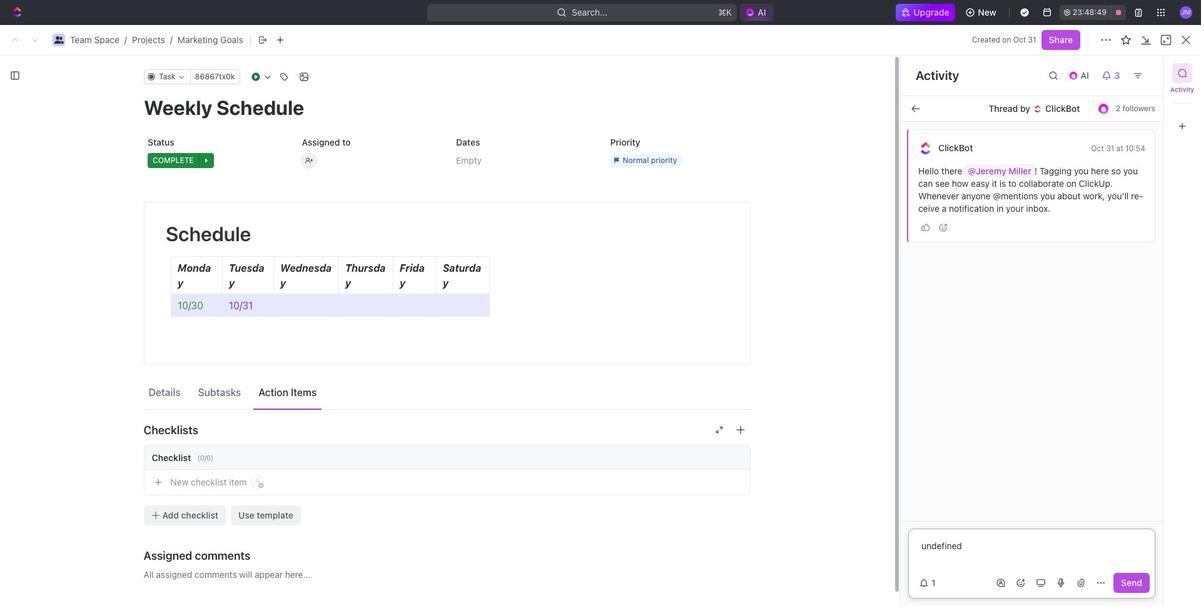 Task type: describe. For each thing, give the bounding box(es) containing it.
schedule
[[165, 222, 251, 246]]

share
[[1049, 34, 1073, 45]]

1 / from the left
[[124, 34, 127, 45]]

0 vertical spatial 31
[[1028, 35, 1036, 44]]

docs for search docs
[[1111, 53, 1132, 64]]

search
[[1079, 53, 1108, 64]]

y for thursda y
[[345, 278, 351, 289]]

item
[[229, 477, 247, 488]]

oct inside task sidebar content section
[[1091, 144, 1104, 153]]

new for new checklist item
[[170, 477, 188, 488]]

miller
[[1009, 166, 1032, 176]]

work,
[[1083, 191, 1105, 201]]

docs for my docs
[[257, 220, 278, 231]]

activity inside task sidebar navigation tab list
[[1170, 86, 1194, 93]]

assigned
[[156, 570, 192, 581]]

1 vertical spatial comments
[[195, 570, 237, 581]]

you'll
[[1107, 191, 1129, 201]]

use
[[238, 510, 254, 521]]

no data image
[[657, 308, 732, 391]]

my docs button
[[239, 214, 281, 239]]

ai inside dropdown button
[[1081, 70, 1089, 81]]

collaborate
[[1019, 178, 1064, 189]]

saturda y
[[443, 263, 481, 289]]

status
[[147, 137, 174, 148]]

0 vertical spatial oct
[[1013, 35, 1026, 44]]

me
[[935, 104, 949, 116]]

normal
[[622, 156, 649, 165]]

search docs button
[[1062, 49, 1139, 69]]

normal priority button
[[606, 150, 750, 172]]

checklists
[[144, 424, 198, 437]]

checklist
[[152, 453, 191, 463]]

0 vertical spatial ai button
[[740, 4, 774, 21]]

january 1, 2021 • in doc
[[898, 165, 995, 175]]

created for created on oct 31
[[972, 35, 1000, 44]]

about
[[1058, 191, 1081, 201]]

untitled
[[898, 124, 930, 135]]

upgrade
[[913, 7, 949, 18]]

add
[[162, 510, 179, 521]]

tuesda y
[[229, 263, 264, 289]]

assigned to
[[302, 137, 350, 148]]

recent
[[218, 104, 251, 116]]

new button
[[961, 3, 1004, 23]]

table containing name
[[202, 239, 1186, 423]]

complete button
[[144, 150, 288, 172]]

whenever
[[918, 191, 959, 201]]

3 button
[[1097, 66, 1128, 86]]

assigned comments
[[144, 550, 250, 563]]

assigned for assigned to
[[302, 137, 340, 148]]

project
[[567, 124, 595, 135]]

inbox.
[[1026, 203, 1051, 214]]

how
[[952, 178, 969, 189]]

• for january 1, 2021
[[963, 165, 967, 175]]

0 vertical spatial clickbot
[[1045, 103, 1080, 114]]

here
[[1091, 166, 1109, 176]]

marketing
[[178, 34, 218, 45]]

see all
[[1147, 105, 1171, 114]]

undefined
[[922, 541, 962, 552]]

user group image
[[54, 36, 63, 44]]

there
[[941, 166, 962, 176]]

10/30
[[177, 300, 203, 312]]

@mentions
[[993, 191, 1038, 201]]

subtasks button
[[193, 381, 246, 404]]

86867tx0k button
[[190, 69, 240, 84]]

assigned for assigned comments
[[144, 550, 192, 563]]

all for all
[[220, 220, 231, 231]]

y for saturda y
[[443, 278, 448, 289]]

empty
[[456, 155, 481, 166]]

wednesda
[[280, 263, 331, 274]]

share button
[[1041, 30, 1080, 50]]

in inside ! tagging you here so you can see how easy it is to collaborate on clickup. whenever anyone @mentions you about work, you'll re ceive a notification in your inbox.
[[997, 203, 1004, 214]]

1,
[[932, 165, 939, 175]]

jm button
[[1176, 3, 1196, 23]]

will
[[239, 570, 252, 581]]

in for january 7, 2021
[[970, 145, 977, 155]]

created by me
[[880, 104, 949, 116]]

action items
[[259, 387, 317, 398]]

0 vertical spatial ai
[[758, 7, 766, 18]]

by for created
[[921, 104, 932, 116]]

all for all assigned comments will appear here...
[[144, 570, 154, 581]]

notification
[[949, 203, 994, 214]]

search...
[[572, 7, 608, 18]]

my
[[242, 220, 254, 231]]

new for new
[[978, 7, 996, 18]]

hello there @jeremy miller
[[918, 166, 1032, 176]]

team space link
[[70, 34, 119, 45]]

checklist for add
[[181, 510, 218, 521]]

details button
[[144, 381, 186, 404]]

31 inside task sidebar content section
[[1106, 144, 1114, 153]]

86867tx0k
[[195, 72, 235, 81]]

use template button
[[231, 506, 301, 526]]

action items button
[[254, 381, 322, 404]]

all button
[[217, 214, 234, 239]]

followers
[[1123, 104, 1156, 113]]

date updated
[[871, 244, 919, 254]]

on inside ! tagging you here so you can see how easy it is to collaborate on clickup. whenever anyone @mentions you about work, you'll re ceive a notification in your inbox.
[[1067, 178, 1077, 189]]

@jeremy miller button
[[965, 165, 1035, 178]]

january for january 7, 2021
[[898, 145, 930, 155]]

new doc button
[[1144, 49, 1196, 69]]

oct 31 at 10:54
[[1091, 144, 1145, 153]]

monda y
[[177, 263, 211, 289]]

comments inside dropdown button
[[195, 550, 250, 563]]

details
[[149, 387, 181, 398]]

send button
[[1114, 574, 1150, 594]]

0 horizontal spatial to
[[342, 137, 350, 148]]

0 vertical spatial on
[[1002, 35, 1011, 44]]

add checklist button
[[144, 506, 226, 526]]

|
[[249, 33, 252, 46]]



Task type: vqa. For each thing, say whether or not it's contained in the screenshot.
My Settings
no



Task type: locate. For each thing, give the bounding box(es) containing it.
y
[[177, 278, 183, 289], [229, 278, 234, 289], [280, 278, 286, 289], [345, 278, 351, 289], [399, 278, 405, 289], [443, 278, 448, 289]]

1 vertical spatial january
[[898, 165, 930, 175]]

0 horizontal spatial 31
[[1028, 35, 1036, 44]]

tuesda
[[229, 263, 264, 274]]

2 vertical spatial new
[[170, 477, 188, 488]]

created
[[972, 35, 1000, 44], [880, 104, 918, 116]]

0 vertical spatial assigned
[[302, 137, 340, 148]]

row
[[202, 239, 1186, 260]]

doc
[[1172, 53, 1189, 64], [979, 165, 995, 175]]

your
[[1006, 203, 1024, 214]]

1 horizontal spatial all
[[220, 220, 231, 231]]

marketing goals link
[[178, 34, 243, 45]]

• inside january 7, 2021 • in
[[964, 145, 967, 155]]

0 vertical spatial january
[[898, 145, 930, 155]]

so
[[1111, 166, 1121, 176]]

0 vertical spatial checklist
[[191, 477, 227, 488]]

oct left at at the top of page
[[1091, 144, 1104, 153]]

1 horizontal spatial you
[[1074, 166, 1089, 176]]

a
[[942, 203, 947, 214]]

search docs
[[1079, 53, 1132, 64]]

2 vertical spatial in
[[997, 203, 1004, 214]]

y for wednesda y
[[280, 278, 286, 289]]

0 horizontal spatial new
[[170, 477, 188, 488]]

clickbot
[[1045, 103, 1080, 114], [938, 143, 973, 153]]

0 vertical spatial new
[[978, 7, 996, 18]]

docs up 86867tx0k on the top left of page
[[210, 53, 230, 64]]

team space / projects / marketing goals |
[[70, 33, 252, 46]]

new inside button
[[978, 7, 996, 18]]

hello
[[918, 166, 939, 176]]

at
[[1116, 144, 1123, 153]]

• up hello there @jeremy miller
[[964, 145, 967, 155]]

0 vertical spatial 2021
[[941, 145, 961, 155]]

y down monda
[[177, 278, 183, 289]]

here...
[[285, 570, 311, 581]]

2 january from the top
[[898, 165, 930, 175]]

all left assigned
[[144, 570, 154, 581]]

1 vertical spatial created
[[880, 104, 918, 116]]

goals
[[220, 34, 243, 45]]

new up see all
[[1152, 53, 1170, 64]]

0 vertical spatial all
[[220, 220, 231, 231]]

doc down jm dropdown button
[[1172, 53, 1189, 64]]

in for january 1, 2021
[[970, 165, 977, 175]]

0 horizontal spatial all
[[144, 570, 154, 581]]

2 y from the left
[[229, 278, 234, 289]]

easy
[[971, 178, 990, 189]]

checklist right add
[[181, 510, 218, 521]]

1 horizontal spatial to
[[1009, 178, 1017, 189]]

1 column header from the left
[[202, 239, 216, 260]]

anyone
[[962, 191, 991, 201]]

new inside button
[[1152, 53, 1170, 64]]

0 horizontal spatial doc
[[979, 165, 995, 175]]

31 left share
[[1028, 35, 1036, 44]]

row containing name
[[202, 239, 1186, 260]]

2 horizontal spatial docs
[[1111, 53, 1132, 64]]

see
[[935, 178, 950, 189]]

1 horizontal spatial by
[[1020, 103, 1030, 114]]

ai
[[758, 7, 766, 18], [1081, 70, 1089, 81]]

⌘k
[[719, 7, 732, 18]]

ai button
[[1063, 66, 1097, 86]]

jm
[[1182, 8, 1191, 16]]

y down tuesda
[[229, 278, 234, 289]]

dates
[[456, 137, 480, 148]]

y inside 'saturda y'
[[443, 278, 448, 289]]

1 horizontal spatial clickbot
[[1045, 103, 1080, 114]]

new for new doc
[[1152, 53, 1170, 64]]

checklist for new
[[191, 477, 227, 488]]

docs right my
[[257, 220, 278, 231]]

by for thread
[[1020, 103, 1030, 114]]

y for tuesda y
[[229, 278, 234, 289]]

doc up easy
[[979, 165, 995, 175]]

y inside frida y
[[399, 278, 405, 289]]

it
[[992, 178, 997, 189]]

projects
[[132, 34, 165, 45]]

by left me
[[921, 104, 932, 116]]

0 vertical spatial •
[[964, 145, 967, 155]]

y down wednesda
[[280, 278, 286, 289]]

assigned inside dropdown button
[[144, 550, 192, 563]]

0 horizontal spatial on
[[1002, 35, 1011, 44]]

1 button
[[914, 574, 943, 594]]

• inside january 1, 2021 • in doc
[[963, 165, 967, 175]]

thread by
[[989, 103, 1030, 114]]

tagging
[[1040, 166, 1072, 176]]

all assigned comments will appear here...
[[144, 570, 311, 581]]

all left my
[[220, 220, 231, 231]]

normal priority
[[622, 156, 677, 165]]

name
[[219, 244, 240, 254]]

2 horizontal spatial new
[[1152, 53, 1170, 64]]

is
[[1000, 178, 1006, 189]]

new down checklist (0/0)
[[170, 477, 188, 488]]

ai button right ⌘k
[[740, 4, 774, 21]]

3
[[1115, 70, 1120, 81]]

1 vertical spatial ai
[[1081, 70, 1089, 81]]

on down new button
[[1002, 35, 1011, 44]]

january down untitled
[[898, 145, 930, 155]]

checklist
[[191, 477, 227, 488], [181, 510, 218, 521]]

1 horizontal spatial oct
[[1091, 144, 1104, 153]]

0 horizontal spatial docs
[[210, 53, 230, 64]]

january for january 1, 2021
[[898, 165, 930, 175]]

task sidebar content section
[[898, 56, 1163, 607]]

docs up the 3
[[1111, 53, 1132, 64]]

0 vertical spatial created
[[972, 35, 1000, 44]]

y inside wednesda y
[[280, 278, 286, 289]]

0 horizontal spatial oct
[[1013, 35, 1026, 44]]

4 y from the left
[[345, 278, 351, 289]]

1 vertical spatial 2021
[[941, 165, 961, 175]]

ai button
[[740, 4, 774, 21], [1063, 66, 1097, 86]]

5 y from the left
[[399, 278, 405, 289]]

2 column header from the left
[[594, 239, 719, 260]]

1 vertical spatial •
[[963, 165, 967, 175]]

you left here at the top of page
[[1074, 166, 1089, 176]]

thursda y
[[345, 263, 385, 289]]

checklists button
[[144, 415, 750, 445]]

clickbot down ai dropdown button
[[1045, 103, 1080, 114]]

checklist down (0/0)
[[191, 477, 227, 488]]

empty button
[[452, 150, 596, 172]]

assigned comments button
[[144, 541, 750, 571]]

0 horizontal spatial activity
[[916, 68, 959, 83]]

2021 for january 1, 2021
[[941, 165, 961, 175]]

in up hello there @jeremy miller
[[970, 145, 977, 155]]

y for frida y
[[399, 278, 405, 289]]

new checklist item
[[170, 477, 247, 488]]

1 horizontal spatial doc
[[1172, 53, 1189, 64]]

• right there
[[963, 165, 967, 175]]

ceive
[[918, 191, 1143, 214]]

notes
[[598, 124, 621, 135]]

0 vertical spatial doc
[[1172, 53, 1189, 64]]

saturda
[[443, 263, 481, 274]]

3 column header from the left
[[964, 239, 1064, 260]]

my docs
[[242, 220, 278, 231]]

in up easy
[[970, 165, 977, 175]]

task sidebar navigation tab list
[[1169, 63, 1196, 136]]

1 horizontal spatial created
[[972, 35, 1000, 44]]

ai right ⌘k
[[758, 7, 766, 18]]

1 horizontal spatial new
[[978, 7, 996, 18]]

to inside ! tagging you here so you can see how easy it is to collaborate on clickup. whenever anyone @mentions you about work, you'll re ceive a notification in your inbox.
[[1009, 178, 1017, 189]]

all inside button
[[220, 220, 231, 231]]

y inside thursda y
[[345, 278, 351, 289]]

created for created by me
[[880, 104, 918, 116]]

2 2021 from the top
[[941, 165, 961, 175]]

1 vertical spatial on
[[1067, 178, 1077, 189]]

0 vertical spatial to
[[342, 137, 350, 148]]

ai down search
[[1081, 70, 1089, 81]]

monda
[[177, 263, 211, 274]]

task
[[159, 72, 175, 81]]

re
[[1131, 191, 1143, 201]]

2 followers
[[1116, 104, 1156, 113]]

created up untitled
[[880, 104, 918, 116]]

1 january from the top
[[898, 145, 930, 155]]

/ right the projects
[[170, 34, 173, 45]]

1 horizontal spatial /
[[170, 34, 173, 45]]

1 vertical spatial clickbot
[[938, 143, 973, 153]]

1 vertical spatial in
[[970, 165, 977, 175]]

activity inside task sidebar content section
[[916, 68, 959, 83]]

1 vertical spatial oct
[[1091, 144, 1104, 153]]

frida y
[[399, 263, 424, 289]]

0 horizontal spatial by
[[921, 104, 932, 116]]

ai button down search
[[1063, 66, 1097, 86]]

0 horizontal spatial /
[[124, 34, 127, 45]]

created on oct 31
[[972, 35, 1036, 44]]

1 vertical spatial doc
[[979, 165, 995, 175]]

1 horizontal spatial activity
[[1170, 86, 1194, 93]]

0 vertical spatial comments
[[195, 550, 250, 563]]

0 horizontal spatial created
[[880, 104, 918, 116]]

0 horizontal spatial assigned
[[144, 550, 192, 563]]

0 vertical spatial activity
[[916, 68, 959, 83]]

/ right the space
[[124, 34, 127, 45]]

checklist inside button
[[181, 510, 218, 521]]

2021 for january 7, 2021
[[941, 145, 961, 155]]

on
[[1002, 35, 1011, 44], [1067, 178, 1077, 189]]

1 horizontal spatial ai button
[[1063, 66, 1097, 86]]

0 horizontal spatial column header
[[202, 239, 216, 260]]

2021 right '7,'
[[941, 145, 961, 155]]

sidebar navigation
[[0, 44, 187, 607]]

y inside monda y
[[177, 278, 183, 289]]

tab list
[[217, 214, 516, 239]]

1 horizontal spatial docs
[[257, 220, 278, 231]]

0 horizontal spatial ai button
[[740, 4, 774, 21]]

6 y from the left
[[443, 278, 448, 289]]

table
[[202, 239, 1186, 423]]

project notes link
[[544, 120, 849, 140]]

1 horizontal spatial 31
[[1106, 144, 1114, 153]]

thread
[[989, 103, 1018, 114]]

january
[[898, 145, 930, 155], [898, 165, 930, 175]]

10:54
[[1125, 144, 1145, 153]]

doc inside button
[[1172, 53, 1189, 64]]

you right so
[[1123, 166, 1138, 176]]

tab list containing all
[[217, 214, 516, 239]]

see all button
[[1142, 103, 1176, 118]]

activity up all
[[1170, 86, 1194, 93]]

upgrade link
[[896, 4, 956, 21]]

y for monda y
[[177, 278, 183, 289]]

oct left share
[[1013, 35, 1026, 44]]

Edit task name text field
[[144, 96, 750, 119]]

by inside task sidebar content section
[[1020, 103, 1030, 114]]

activity
[[916, 68, 959, 83], [1170, 86, 1194, 93]]

2021 right 1, on the right of page
[[941, 165, 961, 175]]

comments
[[195, 550, 250, 563], [195, 570, 237, 581]]

0 horizontal spatial you
[[1041, 191, 1055, 201]]

0 vertical spatial in
[[970, 145, 977, 155]]

0 horizontal spatial ai
[[758, 7, 766, 18]]

y inside tuesda y
[[229, 278, 234, 289]]

clickbot up there
[[938, 143, 973, 153]]

by up untitled link
[[1020, 103, 1030, 114]]

template
[[257, 510, 293, 521]]

comments up all assigned comments will appear here...
[[195, 550, 250, 563]]

priority
[[651, 156, 677, 165]]

task button
[[144, 69, 190, 84]]

in left your on the top of page
[[997, 203, 1004, 214]]

on up about
[[1067, 178, 1077, 189]]

by
[[1020, 103, 1030, 114], [921, 104, 932, 116]]

1 vertical spatial all
[[144, 570, 154, 581]]

frida
[[399, 263, 424, 274]]

column header
[[202, 239, 216, 260], [594, 239, 719, 260], [964, 239, 1064, 260]]

1 2021 from the top
[[941, 145, 961, 155]]

2 horizontal spatial you
[[1123, 166, 1138, 176]]

3 y from the left
[[280, 278, 286, 289]]

comments down assigned comments on the left bottom
[[195, 570, 237, 581]]

1 vertical spatial assigned
[[144, 550, 192, 563]]

1 horizontal spatial on
[[1067, 178, 1077, 189]]

1 horizontal spatial assigned
[[302, 137, 340, 148]]

team
[[70, 34, 92, 45]]

2021
[[941, 145, 961, 155], [941, 165, 961, 175]]

1 vertical spatial activity
[[1170, 86, 1194, 93]]

2 horizontal spatial column header
[[964, 239, 1064, 260]]

appear
[[255, 570, 283, 581]]

date updated button
[[864, 240, 927, 259]]

0 horizontal spatial clickbot
[[938, 143, 973, 153]]

priority
[[610, 137, 640, 148]]

1 vertical spatial checklist
[[181, 510, 218, 521]]

checklist (0/0)
[[152, 453, 214, 463]]

you down collaborate at the top right of page
[[1041, 191, 1055, 201]]

1
[[932, 578, 936, 589]]

thursda
[[345, 263, 385, 274]]

1 horizontal spatial ai
[[1081, 70, 1089, 81]]

• for january 7, 2021
[[964, 145, 967, 155]]

1 vertical spatial to
[[1009, 178, 1017, 189]]

y down frida
[[399, 278, 405, 289]]

1 vertical spatial 31
[[1106, 144, 1114, 153]]

items
[[291, 387, 317, 398]]

2 / from the left
[[170, 34, 173, 45]]

y down "saturda"
[[443, 278, 448, 289]]

activity up me
[[916, 68, 959, 83]]

1 y from the left
[[177, 278, 183, 289]]

created down new button
[[972, 35, 1000, 44]]

31 left at at the top of page
[[1106, 144, 1114, 153]]

untitled link
[[875, 120, 1181, 140]]

january up can
[[898, 165, 930, 175]]

y down thursda
[[345, 278, 351, 289]]

1 vertical spatial new
[[1152, 53, 1170, 64]]

new up created on oct 31
[[978, 7, 996, 18]]

1 vertical spatial ai button
[[1063, 66, 1097, 86]]

1 horizontal spatial column header
[[594, 239, 719, 260]]

new doc
[[1152, 53, 1189, 64]]

updated
[[890, 244, 919, 254]]



